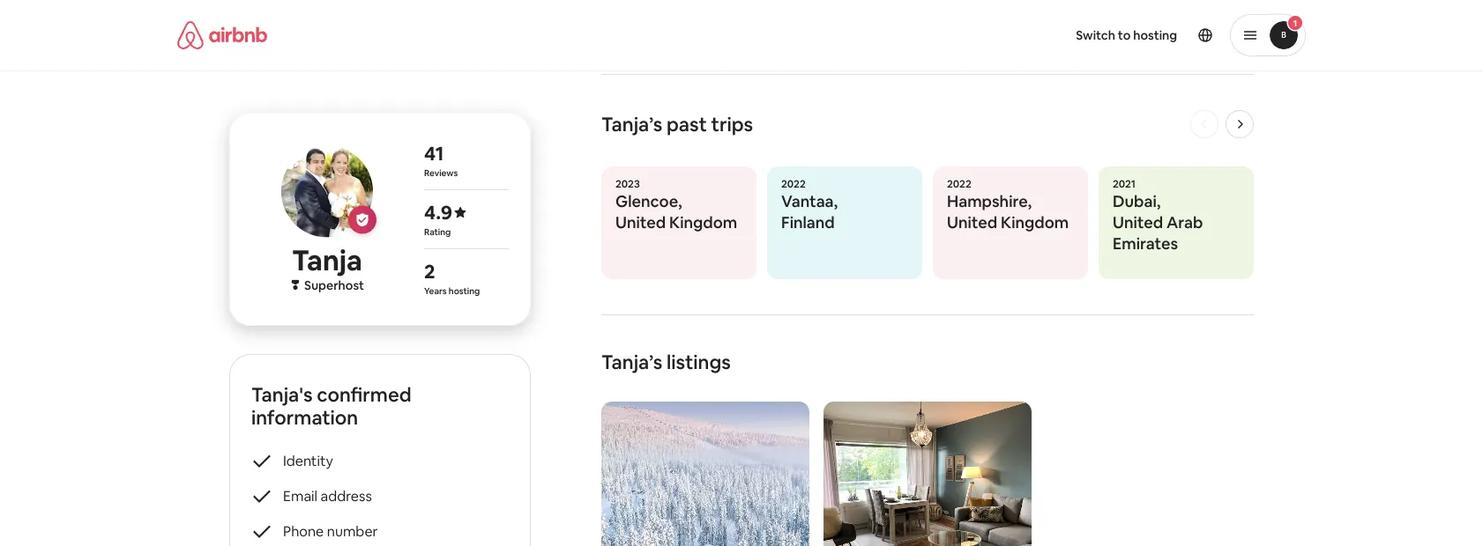 Task type: describe. For each thing, give the bounding box(es) containing it.
number
[[327, 523, 378, 541]]

phone number
[[283, 523, 378, 541]]

information
[[251, 405, 358, 430]]

rating
[[424, 226, 451, 238]]

profile element
[[763, 0, 1306, 71]]

tanja's for tanja's listings
[[601, 350, 663, 375]]

41
[[424, 141, 444, 166]]

verified host image
[[355, 213, 370, 227]]

2021 dubai, united arab emirates
[[1113, 178, 1203, 255]]

2
[[424, 259, 435, 284]]

2022 hampshire, united kingdom
[[947, 178, 1069, 234]]

tanja's for tanja's past trips
[[601, 112, 663, 137]]

hosting for switch
[[1134, 27, 1177, 43]]

hosting for 2
[[449, 285, 480, 297]]

past
[[667, 112, 707, 137]]

united for glencoe,
[[616, 213, 666, 234]]

email address
[[283, 487, 372, 505]]

glencoe,
[[616, 192, 682, 213]]

identity
[[283, 452, 333, 470]]

tanja's
[[251, 382, 313, 407]]

arab
[[1167, 213, 1203, 234]]

switch to hosting
[[1076, 27, 1177, 43]]

2022 for hampshire,
[[947, 178, 972, 191]]

switch to hosting link
[[1066, 17, 1188, 54]]



Task type: vqa. For each thing, say whether or not it's contained in the screenshot.
the middle United
yes



Task type: locate. For each thing, give the bounding box(es) containing it.
2022 up hampshire,
[[947, 178, 972, 191]]

2021
[[1113, 178, 1136, 191]]

3 united from the left
[[1113, 213, 1163, 234]]

united inside 2023 glencoe, united kingdom
[[616, 213, 666, 234]]

1 horizontal spatial 2022
[[947, 178, 972, 191]]

address
[[321, 487, 372, 505]]

reviews
[[424, 167, 458, 179]]

tanja's
[[601, 112, 663, 137], [601, 350, 663, 375]]

0 vertical spatial tanja's
[[601, 112, 663, 137]]

kingdom inside 2022 hampshire, united kingdom
[[1001, 213, 1069, 234]]

united for dubai,
[[1113, 213, 1163, 234]]

1 kingdom from the left
[[669, 213, 738, 234]]

kingdom inside 2023 glencoe, united kingdom
[[669, 213, 738, 234]]

hosting right to
[[1134, 27, 1177, 43]]

united inside 2022 hampshire, united kingdom
[[947, 213, 998, 234]]

2022 inside 2022 hampshire, united kingdom
[[947, 178, 972, 191]]

united
[[616, 213, 666, 234], [947, 213, 998, 234], [1113, 213, 1163, 234]]

4.9
[[424, 200, 453, 225]]

1 button
[[1230, 14, 1306, 56]]

2 united from the left
[[947, 213, 998, 234]]

1 horizontal spatial united
[[947, 213, 998, 234]]

kingdom down hampshire,
[[1001, 213, 1069, 234]]

to
[[1118, 27, 1131, 43]]

2 kingdom from the left
[[1001, 213, 1069, 234]]

1 tanja's from the top
[[601, 112, 663, 137]]

kingdom
[[669, 213, 738, 234], [1001, 213, 1069, 234]]

1 vertical spatial hosting
[[449, 285, 480, 297]]

1
[[1294, 17, 1298, 29]]

2023
[[616, 178, 640, 191]]

1 vertical spatial tanja's
[[601, 350, 663, 375]]

superhost
[[304, 277, 364, 293]]

2 tanja's from the top
[[601, 350, 663, 375]]

hosting inside 2 years hosting
[[449, 285, 480, 297]]

united down dubai,
[[1113, 213, 1163, 234]]

0 horizontal spatial united
[[616, 213, 666, 234]]

2 years hosting
[[424, 259, 480, 297]]

tanja's listings
[[601, 350, 731, 375]]

confirmed
[[317, 382, 412, 407]]

hosting right the years
[[449, 285, 480, 297]]

finland
[[781, 213, 835, 234]]

1 2022 from the left
[[781, 178, 806, 191]]

41 reviews
[[424, 141, 458, 179]]

kingdom for glencoe,
[[669, 213, 738, 234]]

emirates
[[1113, 234, 1178, 255]]

hosting
[[1134, 27, 1177, 43], [449, 285, 480, 297]]

2022 inside 2022 vantaa, finland
[[781, 178, 806, 191]]

united for hampshire,
[[947, 213, 998, 234]]

1 horizontal spatial hosting
[[1134, 27, 1177, 43]]

dubai,
[[1113, 192, 1161, 213]]

2023 glencoe, united kingdom
[[616, 178, 738, 234]]

hampshire,
[[947, 192, 1032, 213]]

hosting inside switch to hosting link
[[1134, 27, 1177, 43]]

tanja's past trips
[[601, 112, 753, 137]]

0 vertical spatial hosting
[[1134, 27, 1177, 43]]

1 horizontal spatial kingdom
[[1001, 213, 1069, 234]]

vantaa,
[[781, 192, 838, 213]]

kingdom for hampshire,
[[1001, 213, 1069, 234]]

2022
[[781, 178, 806, 191], [947, 178, 972, 191]]

united down glencoe,
[[616, 213, 666, 234]]

1 united from the left
[[616, 213, 666, 234]]

2 horizontal spatial united
[[1113, 213, 1163, 234]]

tanja
[[292, 243, 362, 279]]

0 horizontal spatial kingdom
[[669, 213, 738, 234]]

years
[[424, 285, 447, 297]]

switch
[[1076, 27, 1116, 43]]

trips
[[711, 112, 753, 137]]

0 horizontal spatial 2022
[[781, 178, 806, 191]]

united down hampshire,
[[947, 213, 998, 234]]

2 2022 from the left
[[947, 178, 972, 191]]

tanja's left listings
[[601, 350, 663, 375]]

tanja user profile image
[[281, 146, 373, 238], [281, 146, 373, 238]]

2022 for vantaa,
[[781, 178, 806, 191]]

2022 vantaa, finland
[[781, 178, 838, 234]]

kingdom down glencoe,
[[669, 213, 738, 234]]

2022 up vantaa,
[[781, 178, 806, 191]]

listings
[[667, 350, 731, 375]]

united inside 2021 dubai, united arab emirates
[[1113, 213, 1163, 234]]

tanja's confirmed information
[[251, 382, 412, 430]]

tanja's left past
[[601, 112, 663, 137]]

email
[[283, 487, 318, 505]]

phone
[[283, 523, 324, 541]]

0 horizontal spatial hosting
[[449, 285, 480, 297]]



